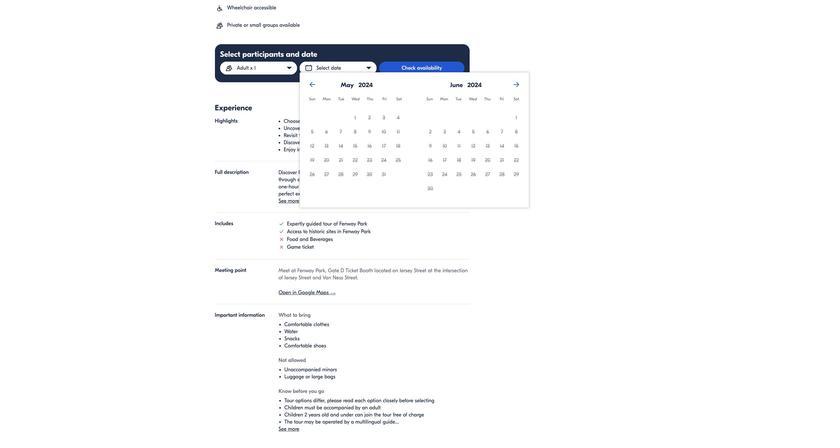 Task type: locate. For each thing, give the bounding box(es) containing it.
options up 'must'
[[295, 399, 312, 405]]

1 fri from the left
[[382, 97, 387, 101]]

of right the free at bottom
[[403, 413, 407, 419]]

jersey right the located
[[400, 268, 412, 274]]

1 see from the top
[[279, 198, 286, 204]]

private or small groups available image
[[216, 22, 224, 29]]

you up history at the left of page
[[313, 119, 321, 124]]

sites
[[326, 229, 336, 235]]

1 horizontal spatial 6
[[486, 129, 489, 135]]

0 vertical spatial 3
[[383, 115, 385, 121]]

0 horizontal spatial wed
[[352, 97, 360, 101]]

3 left ruth
[[443, 129, 446, 135]]

1 vertical spatial by
[[344, 420, 349, 426]]

19
[[310, 158, 314, 164], [471, 158, 475, 164]]

1 horizontal spatial red
[[429, 126, 438, 132]]

1 vertical spatial before
[[399, 399, 413, 405]]

more inside choose how you want to explore fenway stadium with 4 unique tours options uncover the history of fenway stadium and its beloved team, the red sox revisit the careers of famous red sox players like ted williams and babe ruth discover more than 170,000 stadium artifacts and 150,000 photographs enjoy insider access to fenway park on four of the tour options
[[304, 140, 315, 146]]

0 vertical spatial 17
[[382, 144, 386, 149]]

30
[[367, 172, 372, 178], [428, 186, 433, 192]]

open
[[279, 290, 291, 296]]

or inside unaccompanied minors luggage or large bags
[[305, 375, 310, 381]]

or left small
[[244, 22, 248, 28]]

options down 150,000
[[407, 147, 423, 153]]

ruth
[[447, 133, 457, 139]]

2 26 from the left
[[471, 172, 476, 178]]

fenway up access to historic sites in fenway park
[[339, 222, 356, 227]]

tour
[[396, 147, 405, 153], [323, 222, 332, 227], [383, 413, 391, 419], [294, 420, 303, 426]]

18 down ruth
[[457, 158, 461, 164]]

to right want
[[335, 119, 339, 124]]

1 horizontal spatial jersey
[[400, 268, 412, 274]]

1 horizontal spatial tue
[[456, 97, 462, 101]]

17 right four
[[382, 144, 386, 149]]

at left intersection
[[428, 268, 432, 274]]

1 sun from the left
[[309, 97, 315, 101]]

0 vertical spatial park
[[353, 147, 363, 153]]

23 down four
[[367, 158, 372, 164]]

its
[[381, 126, 386, 132]]

more down the
[[288, 427, 299, 433]]

1 horizontal spatial 7
[[501, 129, 503, 135]]

1 13 from the left
[[325, 144, 329, 149]]

team,
[[407, 126, 419, 132]]

20
[[324, 158, 329, 164], [485, 158, 490, 164]]

an
[[362, 406, 368, 412]]

street
[[414, 268, 426, 274], [299, 276, 311, 281]]

park,
[[316, 268, 326, 274]]

4 right with
[[407, 119, 409, 124]]

9
[[368, 129, 371, 135], [429, 144, 432, 149]]

0 horizontal spatial 20
[[324, 158, 329, 164]]

2 19 from the left
[[471, 158, 475, 164]]

26
[[310, 172, 315, 178], [471, 172, 476, 178]]

0 horizontal spatial sun
[[309, 97, 315, 101]]

0 vertical spatial more
[[304, 140, 315, 146]]

artifacts
[[365, 140, 383, 146]]

food
[[287, 237, 298, 243]]

more up expertly
[[288, 198, 299, 204]]

of down meet
[[279, 276, 283, 281]]

tour up access to historic sites in fenway park
[[323, 222, 332, 227]]

1 horizontal spatial at
[[428, 268, 432, 274]]

wheelchair accessible
[[227, 5, 276, 11]]

1 12 from the left
[[310, 144, 314, 149]]

must
[[305, 406, 315, 412]]

and up game ticket
[[300, 237, 308, 243]]

see
[[279, 198, 286, 204], [279, 427, 286, 433]]

0 vertical spatial 24
[[381, 158, 387, 164]]

2 year number field from the left
[[465, 82, 490, 89]]

0 horizontal spatial fri
[[382, 97, 387, 101]]

2 thu from the left
[[484, 97, 491, 101]]

0 horizontal spatial 8
[[354, 129, 357, 135]]

0 horizontal spatial 14
[[339, 144, 343, 149]]

1 21 from the left
[[339, 158, 343, 164]]

16 down "photographs"
[[428, 158, 433, 164]]

1 1 from the left
[[354, 115, 356, 121]]

1 thu from the left
[[367, 97, 373, 101]]

1 horizontal spatial 10
[[443, 144, 447, 149]]

1 horizontal spatial 27
[[485, 172, 490, 178]]

28
[[338, 172, 344, 178], [499, 172, 505, 178]]

13
[[325, 144, 329, 149], [486, 144, 490, 149]]

comfortable up water at the bottom left of the page
[[284, 322, 312, 328]]

on right the located
[[392, 268, 398, 274]]

before right closely
[[399, 399, 413, 405]]

0 horizontal spatial 2
[[305, 413, 307, 419]]

important information
[[215, 313, 265, 319]]

1 horizontal spatial 25
[[456, 172, 462, 178]]

not
[[279, 358, 287, 364]]

options inside tour options differ, please read each option closely before selecting children must be accompanied by an adult children 2 years old and under can join the tour free of charge the tour may be operated by a multilingual guide see more
[[295, 399, 312, 405]]

1 vertical spatial see more button
[[279, 427, 299, 433]]

more up insider
[[304, 140, 315, 146]]

1 see more button from the top
[[279, 198, 299, 204]]

2 left the stadium
[[368, 115, 371, 121]]

children up the
[[284, 413, 303, 419]]

1 horizontal spatial 21
[[500, 158, 504, 164]]

4 up beloved
[[397, 115, 400, 121]]

shoes
[[314, 344, 326, 350]]

adult
[[369, 406, 381, 412]]

1 vertical spatial street
[[299, 276, 311, 281]]

stadium down famous
[[346, 140, 363, 146]]

1 horizontal spatial 20
[[485, 158, 490, 164]]

29
[[353, 172, 358, 178], [514, 172, 519, 178]]

5
[[311, 129, 314, 135], [472, 129, 475, 135]]

1 horizontal spatial or
[[305, 375, 310, 381]]

sun up tours
[[426, 97, 433, 101]]

16 down players
[[367, 144, 372, 149]]

of right four
[[382, 147, 386, 153]]

of inside meet at fenway park, gate d ticket booth located on jersey street at the intersection of jersey street and van ness street.
[[279, 276, 283, 281]]

0 horizontal spatial 12
[[310, 144, 314, 149]]

0 horizontal spatial 13
[[325, 144, 329, 149]]

tour right the
[[294, 420, 303, 426]]

operated
[[322, 420, 343, 426]]

1 horizontal spatial 28
[[499, 172, 505, 178]]

by left a
[[344, 420, 349, 426]]

0 horizontal spatial 27
[[324, 172, 329, 178]]

be down differ,
[[317, 406, 322, 412]]

in right sites
[[337, 229, 341, 235]]

each
[[355, 399, 366, 405]]

2 1 from the left
[[516, 115, 517, 121]]

0 horizontal spatial red
[[349, 133, 357, 139]]

of up than
[[325, 133, 329, 139]]

1 horizontal spatial 13
[[486, 144, 490, 149]]

10 down the stadium
[[382, 129, 386, 135]]

2 vertical spatial options
[[295, 399, 312, 405]]

unaccompanied minors luggage or large bags
[[284, 368, 337, 381]]

1 20 from the left
[[324, 158, 329, 164]]

tour up "guide"
[[383, 413, 391, 419]]

see more button down the
[[279, 427, 299, 433]]

the
[[303, 126, 310, 132], [421, 126, 428, 132], [299, 133, 306, 139], [388, 147, 395, 153], [434, 268, 441, 274], [374, 413, 381, 419]]

2 comfortable from the top
[[284, 344, 312, 350]]

24
[[381, 158, 387, 164], [442, 172, 447, 178]]

or down "unaccompanied"
[[305, 375, 310, 381]]

1 vertical spatial see
[[279, 427, 286, 433]]

16
[[367, 144, 372, 149], [428, 158, 433, 164]]

or
[[244, 22, 248, 28], [305, 375, 310, 381]]

1 vertical spatial 30
[[428, 186, 433, 192]]

the down 'adult'
[[374, 413, 381, 419]]

1 vertical spatial 11
[[457, 144, 461, 149]]

1
[[354, 115, 356, 121], [516, 115, 517, 121]]

and down park,
[[313, 276, 321, 281]]

with
[[396, 119, 405, 124]]

2 see from the top
[[279, 427, 286, 433]]

sun up "how"
[[309, 97, 315, 101]]

fenway inside meet at fenway park, gate d ticket booth located on jersey street at the intersection of jersey street and van ness street.
[[297, 268, 314, 274]]

options up ruth
[[440, 119, 456, 124]]

year number field for june
[[465, 82, 490, 89]]

fenway right sites
[[343, 229, 359, 235]]

access
[[313, 147, 327, 153]]

0 horizontal spatial on
[[364, 147, 370, 153]]

2 up may at the left of the page
[[305, 413, 307, 419]]

2 8 from the left
[[515, 129, 518, 135]]

27
[[324, 172, 329, 178], [485, 172, 490, 178]]

0 horizontal spatial 11
[[397, 129, 400, 135]]

2 at from the left
[[428, 268, 432, 274]]

by
[[355, 406, 361, 412], [344, 420, 349, 426]]

check
[[402, 65, 416, 71]]

2 6 from the left
[[486, 129, 489, 135]]

1 horizontal spatial 19
[[471, 158, 475, 164]]

participants
[[242, 50, 284, 59]]

0 horizontal spatial 18
[[396, 144, 400, 149]]

tour options differ, please read each option closely before selecting children must be accompanied by an adult children 2 years old and under can join the tour free of charge the tour may be operated by a multilingual guide see more
[[279, 399, 434, 433]]

highlights
[[215, 118, 238, 124]]

2 children from the top
[[284, 413, 303, 419]]

18 down ted
[[396, 144, 400, 149]]

0 horizontal spatial 21
[[339, 158, 343, 164]]

0 horizontal spatial 15
[[353, 144, 357, 149]]

Year number field
[[356, 82, 381, 89], [465, 82, 490, 89]]

2 tue from the left
[[456, 97, 462, 101]]

1 horizontal spatial sun
[[426, 97, 433, 101]]

bags
[[324, 375, 335, 381]]

1 vertical spatial 24
[[442, 172, 447, 178]]

10 down babe
[[443, 144, 447, 149]]

5 right ruth
[[472, 129, 475, 135]]

1 vertical spatial you
[[309, 389, 317, 395]]

2 left babe
[[429, 129, 432, 135]]

historic
[[309, 229, 325, 235]]

1 horizontal spatial 2
[[368, 115, 371, 121]]

careers
[[308, 133, 323, 139]]

to left bring
[[293, 313, 297, 319]]

6
[[325, 129, 328, 135], [486, 129, 489, 135]]

1 mon from the left
[[323, 97, 331, 101]]

open in google maps ⟶ link
[[279, 290, 336, 296]]

1 horizontal spatial 18
[[457, 158, 461, 164]]

2 inside tour options differ, please read each option closely before selecting children must be accompanied by an adult children 2 years old and under can join the tour free of charge the tour may be operated by a multilingual guide see more
[[305, 413, 307, 419]]

1 at from the left
[[291, 268, 296, 274]]

availability
[[417, 65, 442, 71]]

1 5 from the left
[[311, 129, 314, 135]]

before
[[293, 389, 307, 395], [399, 399, 413, 405]]

stadium down explore
[[352, 126, 369, 132]]

wheelchair accessible element
[[216, 4, 224, 12]]

1 horizontal spatial fri
[[500, 97, 504, 101]]

0 vertical spatial you
[[313, 119, 321, 124]]

1 vertical spatial options
[[407, 147, 423, 153]]

the left intersection
[[434, 268, 441, 274]]

fenway left park,
[[297, 268, 314, 274]]

1 26 from the left
[[310, 172, 315, 178]]

2 wed from the left
[[469, 97, 477, 101]]

red down tours
[[429, 126, 438, 132]]

17 down babe
[[443, 158, 447, 164]]

0 horizontal spatial at
[[291, 268, 296, 274]]

children down tour
[[284, 406, 303, 412]]

tour down 150,000
[[396, 147, 405, 153]]

1 vertical spatial red
[[349, 133, 357, 139]]

and down like
[[384, 140, 393, 146]]

sox
[[439, 126, 447, 132], [359, 133, 366, 139]]

comfortable
[[284, 322, 312, 328], [284, 344, 312, 350]]

1 horizontal spatial on
[[392, 268, 398, 274]]

1 19 from the left
[[310, 158, 314, 164]]

21
[[339, 158, 343, 164], [500, 158, 504, 164]]

1 vertical spatial children
[[284, 413, 303, 419]]

1 7 from the left
[[340, 129, 342, 135]]

1 vertical spatial more
[[288, 198, 299, 204]]

1 vertical spatial be
[[315, 420, 321, 426]]

2 29 from the left
[[514, 172, 519, 178]]

expertly
[[287, 222, 305, 227]]

1 horizontal spatial 24
[[442, 172, 447, 178]]

5 down "how"
[[311, 129, 314, 135]]

0 vertical spatial 30
[[367, 172, 372, 178]]

0 horizontal spatial 26
[[310, 172, 315, 178]]

0 horizontal spatial 19
[[310, 158, 314, 164]]

the inside tour options differ, please read each option closely before selecting children must be accompanied by an adult children 2 years old and under can join the tour free of charge the tour may be operated by a multilingual guide see more
[[374, 413, 381, 419]]

comfortable clothes water snacks comfortable shoes
[[284, 322, 329, 350]]

ticket
[[346, 268, 358, 274]]

tue down may
[[338, 97, 344, 101]]

comfortable down snacks
[[284, 344, 312, 350]]

you inside choose how you want to explore fenway stadium with 4 unique tours options uncover the history of fenway stadium and its beloved team, the red sox revisit the careers of famous red sox players like ted williams and babe ruth discover more than 170,000 stadium artifacts and 150,000 photographs enjoy insider access to fenway park on four of the tour options
[[313, 119, 321, 124]]

1 horizontal spatial mon
[[440, 97, 448, 101]]

1 year number field from the left
[[356, 82, 381, 89]]

2 see more button from the top
[[279, 427, 299, 433]]

2 28 from the left
[[499, 172, 505, 178]]

0 vertical spatial in
[[337, 229, 341, 235]]

full
[[215, 170, 223, 176]]

access
[[287, 229, 302, 235]]

1 horizontal spatial 23
[[428, 172, 433, 178]]

0 horizontal spatial 7
[[340, 129, 342, 135]]

guide
[[383, 420, 395, 426]]

red
[[429, 126, 438, 132], [349, 133, 357, 139]]

0 horizontal spatial 22
[[353, 158, 358, 164]]

1 horizontal spatial options
[[407, 147, 423, 153]]

1 horizontal spatial 11
[[457, 144, 461, 149]]

park
[[353, 147, 363, 153], [358, 222, 367, 227], [361, 229, 371, 235]]

sox left players
[[359, 133, 366, 139]]

you
[[313, 119, 321, 124], [309, 389, 317, 395]]

know before you go
[[279, 389, 324, 395]]

0 vertical spatial jersey
[[400, 268, 412, 274]]

23 down "photographs"
[[428, 172, 433, 178]]

photographs
[[413, 140, 441, 146]]

1 vertical spatial 2
[[429, 129, 432, 135]]

3 up its
[[383, 115, 385, 121]]

0 horizontal spatial sat
[[396, 97, 402, 101]]

discover
[[284, 140, 302, 146]]

guided
[[306, 222, 322, 227]]

more inside tour options differ, please read each option closely before selecting children must be accompanied by an adult children 2 years old and under can join the tour free of charge the tour may be operated by a multilingual guide see more
[[288, 427, 299, 433]]

1 vertical spatial in
[[293, 290, 297, 296]]

0 vertical spatial children
[[284, 406, 303, 412]]

the down unique
[[421, 126, 428, 132]]

maps
[[316, 290, 329, 296]]

150,000
[[395, 140, 411, 146]]

None field
[[237, 64, 286, 72], [316, 64, 366, 72], [237, 64, 286, 72], [316, 64, 366, 72]]

of down want
[[328, 126, 332, 132]]

year number field right june
[[465, 82, 490, 89]]

12
[[310, 144, 314, 149], [471, 144, 475, 149]]

31
[[382, 172, 386, 178]]

1 6 from the left
[[325, 129, 328, 135]]

you left 'go' on the left bottom of page
[[309, 389, 317, 395]]

1 vertical spatial or
[[305, 375, 310, 381]]

0 vertical spatial see more button
[[279, 198, 299, 204]]

0 vertical spatial 10
[[382, 129, 386, 135]]

tue down june
[[456, 97, 462, 101]]

2 fri from the left
[[500, 97, 504, 101]]

by left an
[[355, 406, 361, 412]]

stadium
[[352, 126, 369, 132], [346, 140, 363, 146]]

1 horizontal spatial sat
[[514, 97, 519, 101]]

the down "how"
[[303, 126, 310, 132]]

4 right ruth
[[458, 129, 460, 135]]

red right famous
[[349, 133, 357, 139]]

see more button up expertly
[[279, 198, 299, 204]]

at right meet
[[291, 268, 296, 274]]

year number field right may
[[356, 82, 381, 89]]

and inside tour options differ, please read each option closely before selecting children must be accompanied by an adult children 2 years old and under can join the tour free of charge the tour may be operated by a multilingual guide see more
[[330, 413, 339, 419]]

1 horizontal spatial sox
[[439, 126, 447, 132]]

2 22 from the left
[[514, 158, 519, 164]]

and up operated at the left bottom
[[330, 413, 339, 419]]

1 vertical spatial 9
[[429, 144, 432, 149]]

before up tour
[[293, 389, 307, 395]]

jersey
[[400, 268, 412, 274], [284, 276, 297, 281]]

than
[[316, 140, 327, 146]]

in right open
[[293, 290, 297, 296]]

0 horizontal spatial or
[[244, 22, 248, 28]]

small
[[250, 22, 261, 28]]

be down years
[[315, 420, 321, 426]]

on left four
[[364, 147, 370, 153]]

sox up babe
[[439, 126, 447, 132]]

1 horizontal spatial 1
[[516, 115, 517, 121]]

1 horizontal spatial 8
[[515, 129, 518, 135]]

jersey down meet
[[284, 276, 297, 281]]

babe
[[434, 133, 445, 139]]

see more button for description
[[279, 198, 299, 204]]

the inside meet at fenway park, gate d ticket booth located on jersey street at the intersection of jersey street and van ness street.
[[434, 268, 441, 274]]

1 28 from the left
[[338, 172, 344, 178]]

choose how you want to explore fenway stadium with 4 unique tours options uncover the history of fenway stadium and its beloved team, the red sox revisit the careers of famous red sox players like ted williams and babe ruth discover more than 170,000 stadium artifacts and 150,000 photographs enjoy insider access to fenway park on four of the tour options
[[284, 119, 457, 153]]

15
[[353, 144, 357, 149], [514, 144, 519, 149]]

on
[[364, 147, 370, 153], [392, 268, 398, 274]]

1 29 from the left
[[353, 172, 358, 178]]

2 mon from the left
[[440, 97, 448, 101]]



Task type: describe. For each thing, give the bounding box(es) containing it.
minors
[[322, 368, 337, 373]]

year number field for may
[[356, 82, 381, 89]]

⟶
[[330, 290, 336, 296]]

check availability
[[402, 65, 442, 71]]

stadium
[[376, 119, 394, 124]]

1 vertical spatial 25
[[456, 172, 462, 178]]

ness
[[333, 276, 343, 281]]

0 horizontal spatial 3
[[383, 115, 385, 121]]

1 sat from the left
[[396, 97, 402, 101]]

private or small groups available element
[[216, 22, 224, 29]]

0 horizontal spatial 25
[[396, 158, 401, 164]]

tours
[[427, 119, 438, 124]]

0 vertical spatial 11
[[397, 129, 400, 135]]

2 vertical spatial park
[[361, 229, 371, 235]]

1 horizontal spatial 30
[[428, 186, 433, 192]]

fenway down 170,000 at the left top
[[335, 147, 352, 153]]

1 8 from the left
[[354, 129, 357, 135]]

170,000
[[328, 140, 344, 146]]

gate
[[328, 268, 339, 274]]

the right 'revisit'
[[299, 133, 306, 139]]

point
[[235, 268, 246, 274]]

0 horizontal spatial in
[[293, 290, 297, 296]]

meet
[[279, 268, 290, 274]]

on inside choose how you want to explore fenway stadium with 4 unique tours options uncover the history of fenway stadium and its beloved team, the red sox revisit the careers of famous red sox players like ted williams and babe ruth discover more than 170,000 stadium artifacts and 150,000 photographs enjoy insider access to fenway park on four of the tour options
[[364, 147, 370, 153]]

important
[[215, 313, 237, 319]]

selecting
[[415, 399, 434, 405]]

charge
[[409, 413, 424, 419]]

revisit
[[284, 133, 298, 139]]

intersection
[[443, 268, 468, 274]]

1 27 from the left
[[324, 172, 329, 178]]

water
[[284, 330, 298, 335]]

and left date
[[286, 50, 299, 59]]

how
[[302, 119, 311, 124]]

insider
[[297, 147, 312, 153]]

want
[[322, 119, 333, 124]]

multilingual
[[355, 420, 381, 426]]

1 horizontal spatial 17
[[443, 158, 447, 164]]

full description
[[215, 170, 249, 176]]

4 inside choose how you want to explore fenway stadium with 4 unique tours options uncover the history of fenway stadium and its beloved team, the red sox revisit the careers of famous red sox players like ted williams and babe ruth discover more than 170,000 stadium artifacts and 150,000 photographs enjoy insider access to fenway park on four of the tour options
[[407, 119, 409, 124]]

accessible
[[254, 5, 276, 11]]

1 vertical spatial park
[[358, 222, 367, 227]]

choose
[[284, 119, 301, 124]]

located
[[375, 268, 391, 274]]

like
[[385, 133, 393, 139]]

players
[[368, 133, 384, 139]]

can
[[355, 413, 363, 419]]

description
[[224, 170, 249, 176]]

fenway up players
[[358, 119, 375, 124]]

snacks
[[284, 337, 300, 342]]

ticket
[[302, 245, 314, 251]]

and up players
[[371, 126, 380, 132]]

2 sun from the left
[[426, 97, 433, 101]]

0 horizontal spatial 23
[[367, 158, 372, 164]]

of up sites
[[333, 222, 338, 227]]

0 horizontal spatial 4
[[397, 115, 400, 121]]

2 20 from the left
[[485, 158, 490, 164]]

tour
[[284, 399, 294, 405]]

0 vertical spatial sox
[[439, 126, 447, 132]]

groups
[[263, 22, 278, 28]]

and inside meet at fenway park, gate d ticket booth located on jersey street at the intersection of jersey street and van ness street.
[[313, 276, 321, 281]]

famous
[[331, 133, 347, 139]]

park inside choose how you want to explore fenway stadium with 4 unique tours options uncover the history of fenway stadium and its beloved team, the red sox revisit the careers of famous red sox players like ted williams and babe ruth discover more than 170,000 stadium artifacts and 150,000 photographs enjoy insider access to fenway park on four of the tour options
[[353, 147, 363, 153]]

1 vertical spatial 3
[[443, 129, 446, 135]]

see more button for before
[[279, 427, 299, 433]]

wheelchair
[[227, 5, 252, 11]]

0 vertical spatial options
[[440, 119, 456, 124]]

large
[[312, 375, 323, 381]]

what
[[279, 313, 291, 319]]

see more
[[279, 198, 299, 204]]

game
[[287, 245, 301, 251]]

not allowed
[[279, 358, 306, 364]]

1 horizontal spatial 9
[[429, 144, 432, 149]]

june
[[450, 82, 463, 89]]

to up food and beverages
[[303, 229, 308, 235]]

street.
[[345, 276, 358, 281]]

2 12 from the left
[[471, 144, 475, 149]]

closely
[[383, 399, 398, 405]]

2 5 from the left
[[472, 129, 475, 135]]

1 horizontal spatial in
[[337, 229, 341, 235]]

and up "photographs"
[[423, 133, 432, 139]]

0 vertical spatial or
[[244, 22, 248, 28]]

1 tue from the left
[[338, 97, 344, 101]]

clothes
[[314, 322, 329, 328]]

williams
[[403, 133, 422, 139]]

1 wed from the left
[[352, 97, 360, 101]]

0 vertical spatial stadium
[[352, 126, 369, 132]]

0 horizontal spatial sox
[[359, 133, 366, 139]]

under
[[341, 413, 353, 419]]

1 vertical spatial 23
[[428, 172, 433, 178]]

free
[[393, 413, 401, 419]]

food and beverages
[[287, 237, 333, 243]]

0 horizontal spatial 17
[[382, 144, 386, 149]]

accompanied
[[324, 406, 354, 412]]

2 21 from the left
[[500, 158, 504, 164]]

private or small groups available
[[227, 22, 300, 28]]

2 27 from the left
[[485, 172, 490, 178]]

1 vertical spatial 10
[[443, 144, 447, 149]]

0 vertical spatial 16
[[367, 144, 372, 149]]

date
[[301, 50, 317, 59]]

see inside tour options differ, please read each option closely before selecting children must be accompanied by an adult children 2 years old and under can join the tour free of charge the tour may be operated by a multilingual guide see more
[[279, 427, 286, 433]]

1 comfortable from the top
[[284, 322, 312, 328]]

2 horizontal spatial 4
[[458, 129, 460, 135]]

of inside tour options differ, please read each option closely before selecting children must be accompanied by an adult children 2 years old and under can join the tour free of charge the tour may be operated by a multilingual guide see more
[[403, 413, 407, 419]]

you for how
[[313, 119, 321, 124]]

information
[[239, 313, 265, 319]]

explore
[[340, 119, 357, 124]]

before inside tour options differ, please read each option closely before selecting children must be accompanied by an adult children 2 years old and under can join the tour free of charge the tour may be operated by a multilingual guide see more
[[399, 399, 413, 405]]

0 horizontal spatial before
[[293, 389, 307, 395]]

1 15 from the left
[[353, 144, 357, 149]]

0 vertical spatial be
[[317, 406, 322, 412]]

allowed
[[288, 358, 306, 364]]

to down 170,000 at the left top
[[329, 147, 333, 153]]

beverages
[[310, 237, 333, 243]]

1 vertical spatial stadium
[[346, 140, 363, 146]]

unaccompanied
[[284, 368, 321, 373]]

may
[[341, 82, 354, 89]]

1 vertical spatial 18
[[457, 158, 461, 164]]

1 22 from the left
[[353, 158, 358, 164]]

0 horizontal spatial 24
[[381, 158, 387, 164]]

what to bring
[[279, 313, 311, 319]]

van
[[323, 276, 331, 281]]

check availability button
[[379, 62, 465, 75]]

1 children from the top
[[284, 406, 303, 412]]

fenway up famous
[[334, 126, 350, 132]]

the down 150,000
[[388, 147, 395, 153]]

2 sat from the left
[[514, 97, 519, 101]]

beloved
[[388, 126, 405, 132]]

experience
[[215, 103, 252, 112]]

0 vertical spatial street
[[414, 268, 426, 274]]

ted
[[394, 133, 402, 139]]

on inside meet at fenway park, gate d ticket booth located on jersey street at the intersection of jersey street and van ness street.
[[392, 268, 398, 274]]

0 horizontal spatial jersey
[[284, 276, 297, 281]]

the
[[284, 420, 293, 426]]

1 horizontal spatial by
[[355, 406, 361, 412]]

0 horizontal spatial 9
[[368, 129, 371, 135]]

0 horizontal spatial 10
[[382, 129, 386, 135]]

includes
[[215, 221, 233, 227]]

four
[[371, 147, 380, 153]]

2 7 from the left
[[501, 129, 503, 135]]

2 14 from the left
[[500, 144, 504, 149]]

2 15 from the left
[[514, 144, 519, 149]]

history
[[312, 126, 326, 132]]

wheelchair accessible image
[[216, 4, 224, 12]]

tour inside choose how you want to explore fenway stadium with 4 unique tours options uncover the history of fenway stadium and its beloved team, the red sox revisit the careers of famous red sox players like ted williams and babe ruth discover more than 170,000 stadium artifacts and 150,000 photographs enjoy insider access to fenway park on four of the tour options
[[396, 147, 405, 153]]

open in google maps ⟶
[[279, 290, 336, 296]]

uncover
[[284, 126, 302, 132]]

1 14 from the left
[[339, 144, 343, 149]]

meeting
[[215, 268, 233, 274]]

you for before
[[309, 389, 317, 395]]

2 13 from the left
[[486, 144, 490, 149]]

old
[[322, 413, 329, 419]]

1 vertical spatial 16
[[428, 158, 433, 164]]

booth
[[360, 268, 373, 274]]

meeting point
[[215, 268, 246, 274]]

0 horizontal spatial street
[[299, 276, 311, 281]]

go
[[318, 389, 324, 395]]



Task type: vqa. For each thing, say whether or not it's contained in the screenshot.
'6' to the bottom
no



